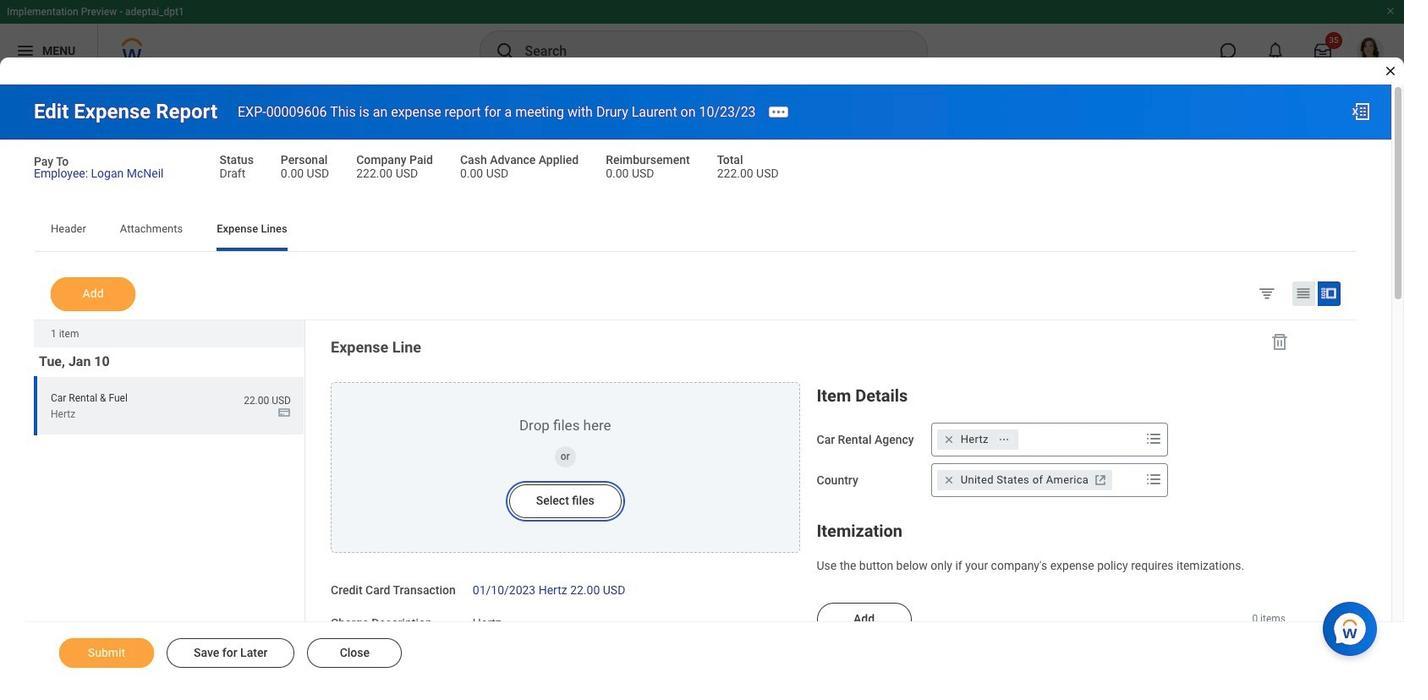 Task type: vqa. For each thing, say whether or not it's contained in the screenshot.
related actions ICON
yes



Task type: describe. For each thing, give the bounding box(es) containing it.
export to excel image
[[1351, 102, 1371, 122]]

prompts image
[[1143, 469, 1164, 490]]

ext link image
[[1092, 472, 1109, 489]]

region inside navigation pane region
[[331, 382, 800, 553]]

search image
[[494, 41, 515, 61]]

united states of america element
[[961, 473, 1089, 488]]

notifications large image
[[1267, 42, 1284, 59]]

0 horizontal spatial region
[[34, 320, 305, 683]]

toggle to grid view image
[[1295, 285, 1312, 302]]

item list list box
[[34, 347, 305, 436]]

x small image for united states of america element
[[940, 472, 957, 489]]

workday assistant region
[[1323, 595, 1384, 656]]

Toggle to Grid view radio
[[1292, 281, 1315, 306]]

navigation pane region
[[305, 320, 1311, 683]]

Toggle to List Detail view radio
[[1318, 281, 1341, 306]]



Task type: locate. For each thing, give the bounding box(es) containing it.
hertz, press delete to clear value. option
[[937, 429, 1018, 450]]

x small image
[[940, 431, 957, 448], [940, 472, 957, 489]]

tab list
[[34, 210, 1358, 251]]

0 vertical spatial group
[[817, 382, 1286, 497]]

0 vertical spatial x small image
[[940, 431, 957, 448]]

1 vertical spatial group
[[817, 517, 1286, 574]]

delete image
[[1270, 331, 1290, 352]]

1 group from the top
[[817, 382, 1286, 497]]

group
[[817, 382, 1286, 497], [817, 517, 1286, 574]]

2 x small image from the top
[[940, 472, 957, 489]]

hertz element
[[961, 432, 989, 447]]

x small image inside united states of america, press delete to clear value, ctrl + enter opens in new window. option
[[940, 472, 957, 489]]

profile logan mcneil element
[[1347, 32, 1394, 69]]

dialog
[[0, 0, 1404, 683]]

toggle to list detail view image
[[1320, 285, 1337, 302]]

1 vertical spatial x small image
[[940, 472, 957, 489]]

x small image down hertz, press delete to clear value. option
[[940, 472, 957, 489]]

action bar region
[[25, 622, 1404, 683]]

x small image inside hertz, press delete to clear value. option
[[940, 431, 957, 448]]

2 group from the top
[[817, 517, 1286, 574]]

x small image left hertz element
[[940, 431, 957, 448]]

select to filter grid data image
[[1258, 284, 1276, 302]]

x small image for hertz element
[[940, 431, 957, 448]]

prompts image
[[1143, 429, 1164, 449]]

main content
[[0, 85, 1404, 683]]

close edit expense report image
[[1384, 64, 1397, 78]]

banner
[[0, 0, 1404, 78]]

close environment banner image
[[1386, 6, 1396, 16]]

related actions image
[[998, 434, 1010, 445]]

option group
[[1254, 281, 1353, 309]]

1 horizontal spatial region
[[331, 382, 800, 553]]

united states of america, press delete to clear value, ctrl + enter opens in new window. option
[[937, 470, 1112, 490]]

1 x small image from the top
[[940, 431, 957, 448]]

inbox large image
[[1314, 42, 1331, 59]]

credit card image
[[277, 406, 291, 420]]

region
[[34, 320, 305, 683], [331, 382, 800, 553]]



